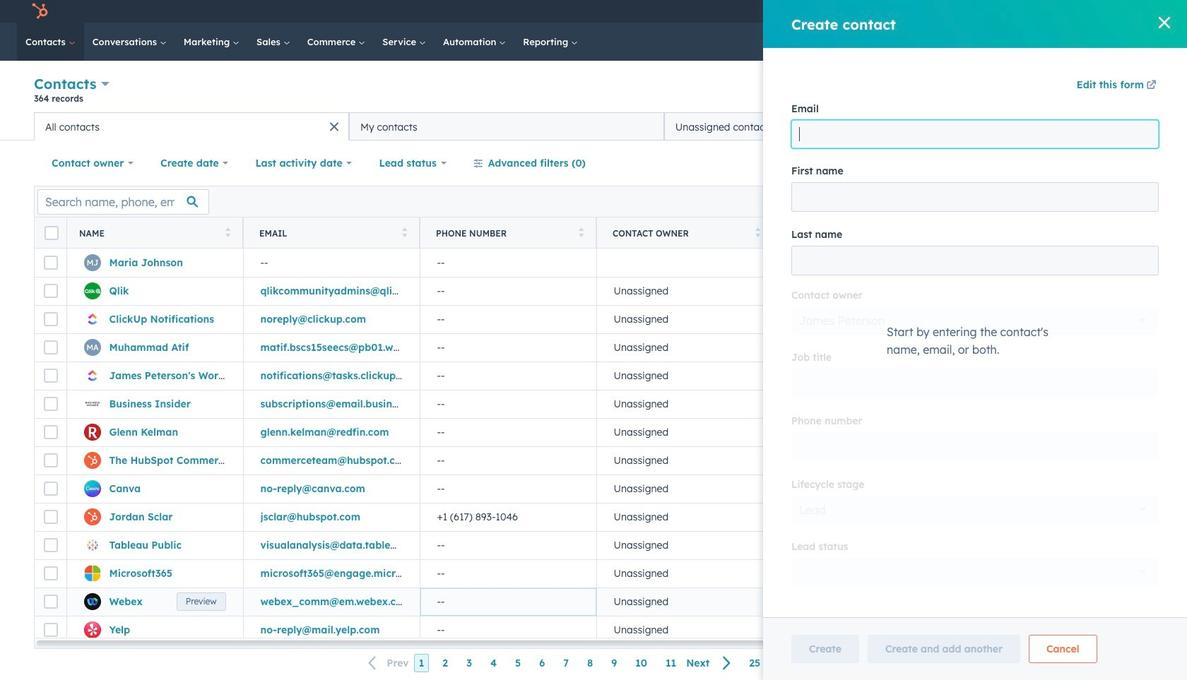 Task type: describe. For each thing, give the bounding box(es) containing it.
pagination navigation
[[360, 655, 741, 673]]

Search name, phone, email addresses, or company search field
[[37, 189, 209, 215]]

2 press to sort. image from the left
[[402, 227, 407, 237]]

Search HubSpot search field
[[989, 30, 1138, 54]]



Task type: vqa. For each thing, say whether or not it's contained in the screenshot.
search hubspot search field
yes



Task type: locate. For each thing, give the bounding box(es) containing it.
3 press to sort. image from the left
[[756, 227, 761, 237]]

0 horizontal spatial press to sort. image
[[225, 227, 231, 237]]

banner
[[34, 72, 1154, 112]]

press to sort. image
[[225, 227, 231, 237], [402, 227, 407, 237], [756, 227, 761, 237]]

james peterson image
[[1024, 5, 1037, 18]]

2 press to sort. element from the left
[[402, 227, 407, 239]]

4 press to sort. element from the left
[[756, 227, 761, 239]]

column header
[[774, 218, 951, 249]]

marketplaces image
[[917, 6, 930, 19]]

2 horizontal spatial press to sort. image
[[756, 227, 761, 237]]

press to sort. image
[[579, 227, 584, 237]]

1 horizontal spatial press to sort. image
[[402, 227, 407, 237]]

press to sort. element
[[225, 227, 231, 239], [402, 227, 407, 239], [579, 227, 584, 239], [756, 227, 761, 239]]

1 press to sort. element from the left
[[225, 227, 231, 239]]

3 press to sort. element from the left
[[579, 227, 584, 239]]

menu
[[814, 0, 1171, 23]]

1 press to sort. image from the left
[[225, 227, 231, 237]]



